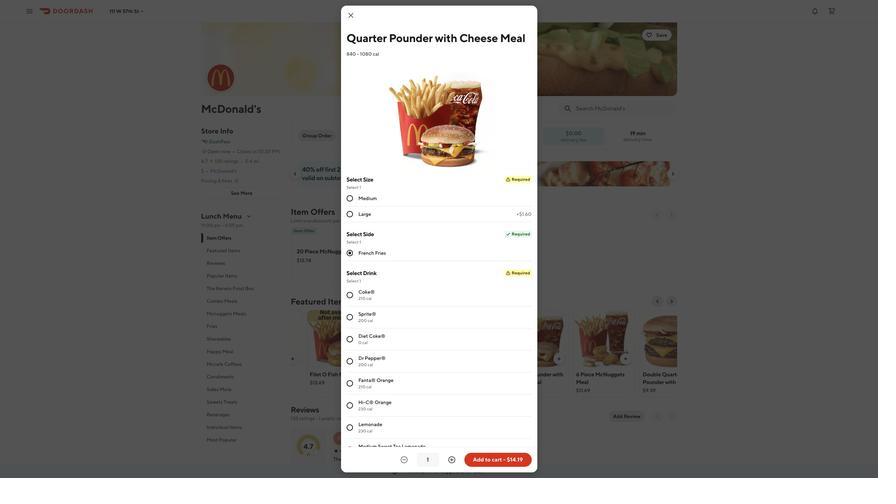 Task type: describe. For each thing, give the bounding box(es) containing it.
save
[[657, 32, 668, 38]]

0 vertical spatial coke®
[[359, 289, 375, 295]]

840 - 1080 cal
[[347, 51, 380, 57]]

side
[[363, 231, 374, 238]]

$11.69
[[577, 388, 591, 394]]

required for select side
[[512, 232, 531, 237]]

next image
[[669, 414, 675, 420]]

quarter pounder with cheese meal dialog
[[341, 6, 538, 479]]

pounder inside double quarter pounder with cheese $9.39
[[643, 379, 665, 386]]

featured items inside button
[[207, 248, 241, 254]]

1 horizontal spatial 4.7
[[304, 443, 314, 451]]

0 horizontal spatial previous button of carousel image
[[292, 171, 298, 177]]

order
[[342, 218, 354, 224]]

tea for iced
[[472, 372, 480, 378]]

sweets treats button
[[201, 396, 283, 409]]

Medium radio
[[347, 195, 353, 202]]

double
[[643, 372, 661, 378]]

add review button
[[610, 411, 645, 422]]

with inside quarter pounder with cheese meal dialog
[[435, 31, 458, 45]]

$9.39
[[643, 388, 656, 394]]

1 vertical spatial mcdonald's
[[210, 168, 237, 174]]

mcnuggetsⓡ
[[430, 468, 465, 475]]

135 inside 'reviews 135 ratings • 1 public review'
[[291, 416, 299, 422]]

shareables
[[207, 336, 231, 342]]

stars
[[308, 464, 317, 469]]

2
[[337, 166, 341, 173]]

1 vertical spatial $12.74
[[377, 380, 391, 386]]

meals for mcnuggets meals
[[233, 311, 246, 317]]

item for item offer
[[294, 228, 303, 234]]

$10
[[376, 166, 386, 173]]

cal inside diet coke® 0 cal
[[363, 340, 368, 346]]

order inside button
[[318, 133, 332, 139]]

200 inside dr pepper® 200 cal
[[359, 362, 367, 368]]

add item to cart image for 6 piece mcnuggets meal
[[623, 356, 629, 362]]

piece for 6 piece mcnuggets meal
[[581, 372, 595, 378]]

2 off from the left
[[387, 166, 395, 173]]

large
[[359, 212, 371, 217]]

see for see all
[[446, 456, 454, 462]]

add to cart - $14.19
[[473, 457, 523, 463]]

frost
[[233, 286, 245, 292]]

medium for medium
[[359, 196, 377, 201]]

d
[[369, 435, 373, 442]]

6 piece mcnuggets meal $11.69
[[577, 372, 625, 394]]

item for item offers
[[207, 235, 217, 241]]

select drink select 1
[[347, 270, 377, 284]]

0
[[359, 340, 362, 346]]

item offers limit one discount per order
[[291, 207, 354, 224]]

beverages button
[[201, 409, 283, 421]]

items for the individual items button
[[230, 425, 242, 430]]

• inside 'reviews 135 ratings • 1 public review'
[[316, 416, 318, 422]]

see more button
[[202, 188, 282, 199]]

offer
[[304, 228, 315, 234]]

0 vertical spatial next button of carousel image
[[671, 171, 676, 177]]

quarter pounder with cheese meal inside quarter pounder with cheese meal button
[[510, 372, 564, 386]]

o
[[322, 372, 327, 378]]

20pc
[[415, 468, 429, 475]]

$13.69
[[310, 380, 325, 386]]

840
[[347, 51, 356, 57]]

with inside quarter pounder with cheese meal button
[[553, 372, 564, 378]]

1 for side
[[360, 240, 361, 245]]

add item to cart image for filet o fish meal
[[357, 356, 362, 362]]

select size select 1
[[347, 176, 374, 190]]

sweet iced tea button
[[440, 310, 503, 398]]

cheese inside double quarter pounder with cheese $9.39
[[678, 379, 696, 386]]

230 inside lemonade 230 cal
[[359, 429, 367, 434]]

• right the now
[[233, 149, 235, 154]]

hi-
[[359, 400, 366, 406]]

meal inside filet o fish meal $13.69
[[339, 372, 352, 378]]

57th
[[123, 8, 133, 14]]

closes
[[237, 149, 252, 154]]

item for item offers limit one discount per order
[[291, 207, 309, 217]]

• closes at 10:30 pm
[[233, 149, 280, 154]]

$20+
[[474, 468, 487, 475]]

add for add review
[[614, 414, 623, 420]]

pricing & fees button
[[201, 178, 240, 185]]

w
[[116, 8, 122, 14]]

mccafe coffees button
[[201, 358, 283, 371]]

5 select from the top
[[347, 270, 362, 277]]

sweet inside select drink group
[[378, 444, 392, 450]]

select size group
[[347, 176, 532, 222]]

quarter inside double quarter pounder with cheese $9.39
[[662, 372, 682, 378]]

cal inside fanta® orange 210 cal
[[367, 385, 372, 390]]

Current quantity is 1 number field
[[421, 456, 435, 464]]

0 vertical spatial 4.7
[[201, 159, 208, 164]]

• right $
[[206, 168, 208, 174]]

reviews for reviews
[[207, 261, 225, 266]]

store
[[201, 127, 219, 135]]

to inside button
[[486, 457, 491, 463]]

filet
[[310, 372, 321, 378]]

orange inside hi-c® orange 230 cal
[[375, 400, 392, 406]]

info
[[220, 127, 233, 135]]

individual items button
[[201, 421, 283, 434]]

210 inside fanta® orange 210 cal
[[359, 385, 366, 390]]

0 horizontal spatial -
[[222, 223, 224, 228]]

pepper®
[[365, 356, 386, 361]]

sides more button
[[201, 383, 283, 396]]

mi
[[254, 159, 259, 164]]

store info
[[201, 127, 233, 135]]

combo meals
[[207, 299, 238, 304]]

diet
[[359, 334, 368, 339]]

5
[[305, 464, 308, 469]]

Item Search search field
[[577, 105, 672, 113]]

fees
[[222, 178, 233, 184]]

1 vertical spatial popular
[[219, 438, 237, 443]]

230 inside hi-c® orange 230 cal
[[359, 407, 367, 412]]

sides more
[[207, 387, 232, 393]]

offers for item offers
[[218, 235, 232, 241]]

pm
[[272, 149, 280, 154]]

0 vertical spatial -
[[357, 51, 359, 57]]

fries inside select side group
[[375, 251, 386, 256]]

fanta® orange 210 cal
[[359, 378, 394, 390]]

menu
[[223, 212, 242, 220]]

11/11/23
[[363, 449, 378, 454]]

6
[[577, 372, 580, 378]]

quarter pounder with cheese meal inside quarter pounder with cheese meal dialog
[[347, 31, 526, 45]]

&
[[218, 178, 221, 184]]

• right 11/11/23
[[379, 449, 380, 454]]

$
[[201, 168, 204, 174]]

reviews for reviews 135 ratings • 1 public review
[[291, 406, 319, 415]]

cal inside sprite® 200 cal
[[368, 318, 373, 323]]

dr pepper® 200 cal
[[359, 356, 386, 368]]

open menu image
[[25, 7, 34, 15]]

featured items button
[[201, 245, 283, 257]]

double quarter pounder with cheese $9.39
[[643, 372, 696, 394]]

french fries
[[359, 251, 386, 256]]

cheese inside button
[[510, 379, 529, 386]]

pm
[[236, 223, 243, 228]]

filet o fish meal image
[[307, 310, 369, 369]]

meal inside 6 piece mcnuggets meal $11.69
[[577, 379, 589, 386]]

111 w 57th st
[[109, 8, 139, 14]]

pounder inside button
[[531, 372, 552, 378]]

3 select from the top
[[347, 231, 362, 238]]

close quarter pounder with cheese meal image
[[347, 11, 355, 20]]

add item to cart image for quarter pounder with cheese meal
[[557, 356, 562, 362]]

cal right 1080
[[373, 51, 380, 57]]

next button of carousel image
[[669, 213, 675, 218]]

1 horizontal spatial 20
[[377, 372, 384, 378]]

1 horizontal spatial order
[[401, 449, 413, 454]]

min
[[637, 130, 646, 137]]

group order button
[[298, 130, 336, 141]]

• left 0.6
[[241, 159, 243, 164]]

combo
[[207, 299, 223, 304]]

1 horizontal spatial 20 piece mcnuggets $12.74
[[377, 372, 429, 386]]

0 vertical spatial mcdonald's
[[201, 102, 262, 115]]

1 off from the left
[[316, 166, 324, 173]]

quarter inside button
[[510, 372, 530, 378]]

fries inside button
[[207, 324, 218, 329]]

add for add to cart - $14.19
[[473, 457, 484, 463]]

fanta®
[[359, 378, 376, 383]]

french
[[359, 251, 375, 256]]

piece for 20 piece mcnuggets
[[385, 372, 398, 378]]

item offer
[[294, 228, 315, 234]]

size
[[363, 176, 374, 183]]

cart
[[492, 457, 503, 463]]

reviews link
[[291, 406, 319, 415]]

select side group
[[347, 231, 532, 261]]

1 horizontal spatial previous button of carousel image
[[655, 213, 661, 218]]

discount
[[313, 218, 332, 224]]

sprite®
[[359, 312, 376, 317]]

0 horizontal spatial piece
[[305, 248, 319, 255]]

1 horizontal spatial on
[[466, 468, 473, 475]]

review
[[337, 416, 351, 422]]

2 select from the top
[[347, 185, 359, 190]]

meal inside dialog
[[501, 31, 526, 45]]

0 vertical spatial 20 piece mcnuggets $12.74
[[297, 248, 349, 263]]

0 vertical spatial ratings
[[224, 159, 239, 164]]

0 horizontal spatial mcnuggets
[[320, 248, 349, 255]]

one
[[303, 218, 312, 224]]

$14.19
[[507, 457, 523, 463]]



Task type: vqa. For each thing, say whether or not it's contained in the screenshot.
leftmost the "Lemonade"
yes



Task type: locate. For each thing, give the bounding box(es) containing it.
0 vertical spatial quarter pounder with cheese meal
[[347, 31, 526, 45]]

of 5 stars
[[300, 464, 317, 469]]

valid
[[302, 174, 315, 182]]

hi-c® orange 230 cal
[[359, 400, 392, 412]]

0 vertical spatial lemonade
[[359, 422, 383, 428]]

pounder
[[389, 31, 433, 45], [531, 372, 552, 378], [643, 379, 665, 386]]

1 up french
[[360, 240, 361, 245]]

135 down reviews link
[[291, 416, 299, 422]]

at
[[253, 149, 257, 154]]

dashpass
[[209, 139, 231, 145]]

2 add item to cart image from the left
[[357, 356, 362, 362]]

medium sweet tea lemonade
[[359, 444, 426, 450]]

fries right french
[[375, 251, 386, 256]]

1 inside select drink select 1
[[360, 279, 361, 284]]

0 horizontal spatial featured items
[[207, 248, 241, 254]]

fries
[[375, 251, 386, 256], [207, 324, 218, 329]]

19
[[631, 130, 636, 137]]

item inside item offers limit one discount per order
[[291, 207, 309, 217]]

orange right c®
[[375, 400, 392, 406]]

diet coke® image
[[241, 310, 303, 369]]

135 up $ • mcdonald's
[[215, 159, 223, 164]]

0 vertical spatial medium
[[359, 196, 377, 201]]

box
[[246, 286, 254, 292]]

see all link
[[440, 428, 467, 479]]

items inside heading
[[328, 297, 350, 307]]

medium inside select size group
[[359, 196, 377, 201]]

1 horizontal spatial 135
[[291, 416, 299, 422]]

20 down item offer
[[297, 248, 304, 255]]

2 vertical spatial -
[[504, 457, 506, 463]]

fries up shareables
[[207, 324, 218, 329]]

2 horizontal spatial mcnuggets
[[596, 372, 625, 378]]

more for sides more
[[220, 387, 232, 393]]

1 vertical spatial more
[[220, 387, 232, 393]]

1 up the coke® 210 cal
[[360, 279, 361, 284]]

1 vertical spatial order
[[401, 449, 413, 454]]

required inside select drink group
[[512, 271, 531, 276]]

4 select from the top
[[347, 240, 359, 245]]

1 vertical spatial offers
[[218, 235, 232, 241]]

featured items heading
[[291, 296, 350, 307]]

more inside button
[[220, 387, 232, 393]]

condiments
[[207, 374, 234, 380]]

4 add item to cart image from the left
[[623, 356, 629, 362]]

cheese
[[460, 31, 498, 45], [510, 379, 529, 386], [678, 379, 696, 386]]

cal down fanta®
[[367, 385, 372, 390]]

double quarter pounder with cheese image
[[640, 310, 703, 369]]

None radio
[[347, 314, 353, 321], [347, 336, 353, 343], [347, 425, 353, 431], [347, 314, 353, 321], [347, 336, 353, 343], [347, 425, 353, 431]]

previous button of carousel image left next button of carousel image
[[655, 213, 661, 218]]

0 horizontal spatial featured
[[207, 248, 227, 254]]

1 required from the top
[[512, 177, 531, 182]]

2 medium from the top
[[359, 444, 377, 450]]

ratings
[[224, 159, 239, 164], [300, 416, 315, 422]]

orange right fanta®
[[377, 378, 394, 383]]

0 vertical spatial add
[[614, 414, 623, 420]]

select down orders
[[347, 176, 362, 183]]

0 horizontal spatial 20 piece mcnuggets $12.74
[[297, 248, 349, 263]]

1 210 from the top
[[359, 296, 366, 301]]

2 230 from the top
[[359, 429, 367, 434]]

order up decrease quantity by 1 image
[[401, 449, 413, 454]]

add item to cart image
[[290, 356, 296, 362], [357, 356, 362, 362], [557, 356, 562, 362], [623, 356, 629, 362]]

0 vertical spatial 200
[[359, 318, 367, 323]]

tea for sweet
[[393, 444, 401, 450]]

1 vertical spatial 210
[[359, 385, 366, 390]]

sweet
[[443, 372, 459, 378], [378, 444, 392, 450]]

mcdonald's
[[201, 102, 262, 115], [210, 168, 237, 174]]

public
[[322, 416, 336, 422]]

items for the featured items button
[[228, 248, 241, 254]]

orders
[[342, 166, 360, 173]]

the kerwin frost box
[[207, 286, 254, 292]]

0 horizontal spatial 4.7
[[201, 159, 208, 164]]

19 min delivery time
[[624, 130, 653, 142]]

required inside select side group
[[512, 232, 531, 237]]

featured inside button
[[207, 248, 227, 254]]

add inside add to cart - $14.19 button
[[473, 457, 484, 463]]

1 horizontal spatial $12.74
[[377, 380, 391, 386]]

reviews up 'popular items'
[[207, 261, 225, 266]]

1 vertical spatial featured items
[[291, 297, 350, 307]]

0 horizontal spatial quarter
[[347, 31, 387, 45]]

1 for drink
[[360, 279, 361, 284]]

meals
[[224, 299, 238, 304], [233, 311, 246, 317]]

lemonade up decrease quantity by 1 image
[[402, 444, 426, 450]]

popular down individual items
[[219, 438, 237, 443]]

cal inside hi-c® orange 230 cal
[[367, 407, 373, 412]]

free 20pc mcnuggetsⓡ on $20+
[[403, 468, 487, 475]]

ratings down the now
[[224, 159, 239, 164]]

1 horizontal spatial more
[[241, 191, 253, 196]]

0 vertical spatial on
[[317, 174, 324, 182]]

medium
[[359, 196, 377, 201], [359, 444, 377, 450]]

0 horizontal spatial fries
[[207, 324, 218, 329]]

sweet iced tea
[[443, 372, 480, 378]]

1 delivery from the left
[[624, 137, 642, 142]]

1 horizontal spatial add
[[614, 414, 623, 420]]

20 piece mcnuggets image
[[374, 310, 436, 369]]

meals down combo meals button
[[233, 311, 246, 317]]

medium down d
[[359, 444, 377, 450]]

add item to cart image inside quarter pounder with cheese meal button
[[557, 356, 562, 362]]

delivery inside 19 min delivery time
[[624, 137, 642, 142]]

0 vertical spatial featured items
[[207, 248, 241, 254]]

orange inside fanta® orange 210 cal
[[377, 378, 394, 383]]

2 required from the top
[[512, 232, 531, 237]]

0 vertical spatial previous button of carousel image
[[292, 171, 298, 177]]

more up menu at left
[[241, 191, 253, 196]]

with inside double quarter pounder with cheese $9.39
[[666, 379, 677, 386]]

reviews down $13.69
[[291, 406, 319, 415]]

1 medium from the top
[[359, 196, 377, 201]]

sweet iced tea image
[[440, 310, 503, 369]]

pricing & fees
[[201, 178, 233, 184]]

reviews inside button
[[207, 261, 225, 266]]

1 horizontal spatial delivery
[[624, 137, 642, 142]]

up
[[361, 166, 368, 173]]

required inside select size group
[[512, 177, 531, 182]]

happy meal button
[[201, 346, 283, 358]]

coke® right diet
[[369, 334, 386, 339]]

4.7 up "of 5 stars"
[[304, 443, 314, 451]]

more inside button
[[241, 191, 253, 196]]

previous button of carousel image left valid
[[292, 171, 298, 177]]

$0.00
[[566, 130, 582, 137]]

0 horizontal spatial more
[[220, 387, 232, 393]]

mcdonald's image
[[201, 22, 678, 96], [208, 65, 234, 91]]

1 vertical spatial add
[[473, 457, 484, 463]]

the kerwin frost box button
[[201, 282, 283, 295]]

1 horizontal spatial pounder
[[531, 372, 552, 378]]

200 down 'sprite®'
[[359, 318, 367, 323]]

1 vertical spatial reviews
[[291, 406, 319, 415]]

1 horizontal spatial ratings
[[300, 416, 315, 422]]

notification bell image
[[812, 7, 820, 15]]

0 vertical spatial more
[[241, 191, 253, 196]]

see left the all
[[446, 456, 454, 462]]

1 vertical spatial pounder
[[531, 372, 552, 378]]

open now
[[208, 149, 231, 154]]

tea up decrease quantity by 1 image
[[393, 444, 401, 450]]

fish
[[328, 372, 338, 378]]

11:00 am - 4:59 pm
[[201, 223, 243, 228]]

•
[[233, 149, 235, 154], [241, 159, 243, 164], [206, 168, 208, 174], [316, 416, 318, 422], [379, 449, 380, 454]]

diet coke® 0 cal
[[359, 334, 386, 346]]

popular items
[[207, 273, 238, 279]]

beverages
[[207, 412, 230, 418]]

more
[[241, 191, 253, 196], [220, 387, 232, 393]]

1 230 from the top
[[359, 407, 367, 412]]

decrease quantity by 1 image
[[400, 456, 409, 465]]

0 vertical spatial featured
[[207, 248, 227, 254]]

meals for combo meals
[[224, 299, 238, 304]]

delivery down $0.00
[[561, 137, 579, 143]]

item down 11:00
[[207, 235, 217, 241]]

tea inside button
[[472, 372, 480, 378]]

ratings inside 'reviews 135 ratings • 1 public review'
[[300, 416, 315, 422]]

0 vertical spatial see
[[231, 191, 240, 196]]

1 vertical spatial -
[[222, 223, 224, 228]]

4:59
[[225, 223, 235, 228]]

1 vertical spatial quarter pounder with cheese meal
[[510, 372, 564, 386]]

cal down pepper®
[[368, 362, 373, 368]]

20 piece mcnuggets $12.74 down "offer"
[[297, 248, 349, 263]]

featured
[[207, 248, 227, 254], [291, 297, 326, 307]]

coke®
[[359, 289, 375, 295], [369, 334, 386, 339]]

quarter inside dialog
[[347, 31, 387, 45]]

1 inside 'reviews 135 ratings • 1 public review'
[[319, 416, 321, 422]]

- right 840
[[357, 51, 359, 57]]

tea
[[472, 372, 480, 378], [393, 444, 401, 450]]

see for see more
[[231, 191, 240, 196]]

cal up 'sprite®'
[[367, 296, 372, 301]]

previous image
[[655, 414, 661, 420]]

items inside button
[[228, 248, 241, 254]]

1 horizontal spatial featured items
[[291, 297, 350, 307]]

reviews inside 'reviews 135 ratings • 1 public review'
[[291, 406, 319, 415]]

1 vertical spatial 20 piece mcnuggets $12.74
[[377, 372, 429, 386]]

mcnuggets inside 6 piece mcnuggets meal $11.69
[[596, 372, 625, 378]]

add up $20+
[[473, 457, 484, 463]]

0 horizontal spatial sweet
[[378, 444, 392, 450]]

piece down "offer"
[[305, 248, 319, 255]]

with
[[435, 31, 458, 45], [396, 166, 409, 173], [553, 372, 564, 378], [666, 379, 677, 386]]

-
[[357, 51, 359, 57], [222, 223, 224, 228], [504, 457, 506, 463]]

required for select drink
[[512, 271, 531, 276]]

piece down pepper®
[[385, 372, 398, 378]]

0 horizontal spatial ratings
[[224, 159, 239, 164]]

6 select from the top
[[347, 279, 359, 284]]

4.7 up $
[[201, 159, 208, 164]]

1 left 'public'
[[319, 416, 321, 422]]

to right up
[[369, 166, 375, 173]]

230 up "pamela d"
[[359, 429, 367, 434]]

2 horizontal spatial quarter
[[662, 372, 682, 378]]

select down $15
[[347, 185, 359, 190]]

see more
[[231, 191, 253, 196]]

200 inside sprite® 200 cal
[[359, 318, 367, 323]]

cal inside the coke® 210 cal
[[367, 296, 372, 301]]

off right $10
[[387, 166, 395, 173]]

sweet left iced
[[443, 372, 459, 378]]

1 vertical spatial lemonade
[[402, 444, 426, 450]]

0.6
[[245, 159, 253, 164]]

1 add item to cart image from the left
[[290, 356, 296, 362]]

1 vertical spatial 135
[[291, 416, 299, 422]]

1 vertical spatial tea
[[393, 444, 401, 450]]

0 vertical spatial required
[[512, 177, 531, 182]]

1 down $15
[[360, 185, 361, 190]]

1 vertical spatial 230
[[359, 429, 367, 434]]

0 vertical spatial 135
[[215, 159, 223, 164]]

1 inside select size select 1
[[360, 185, 361, 190]]

group
[[303, 133, 317, 139]]

coke® inside diet coke® 0 cal
[[369, 334, 386, 339]]

0 horizontal spatial $12.74
[[297, 258, 311, 263]]

pounder inside dialog
[[389, 31, 433, 45]]

20 right fanta®
[[377, 372, 384, 378]]

delivery left time
[[624, 137, 642, 142]]

1 horizontal spatial reviews
[[291, 406, 319, 415]]

fee
[[580, 137, 587, 143]]

• left 'public'
[[316, 416, 318, 422]]

1 vertical spatial meals
[[233, 311, 246, 317]]

0 vertical spatial to
[[369, 166, 375, 173]]

0 horizontal spatial pounder
[[389, 31, 433, 45]]

230 down hi-
[[359, 407, 367, 412]]

1 horizontal spatial -
[[357, 51, 359, 57]]

filet o fish meal $13.69
[[310, 372, 352, 386]]

0 vertical spatial orange
[[377, 378, 394, 383]]

0 horizontal spatial add
[[473, 457, 484, 463]]

reviews button
[[201, 257, 283, 270]]

135 ratings •
[[215, 159, 243, 164]]

210 down fanta®
[[359, 385, 366, 390]]

item offers heading
[[291, 206, 335, 218]]

ratings down reviews link
[[300, 416, 315, 422]]

2 vertical spatial pounder
[[643, 379, 665, 386]]

select up french fries radio
[[347, 240, 359, 245]]

next button of carousel image
[[671, 171, 676, 177], [669, 299, 675, 305]]

0 horizontal spatial on
[[317, 174, 324, 182]]

2 200 from the top
[[359, 362, 367, 368]]

cal inside dr pepper® 200 cal
[[368, 362, 373, 368]]

add review
[[614, 414, 641, 420]]

- inside button
[[504, 457, 506, 463]]

200 down dr
[[359, 362, 367, 368]]

1 vertical spatial sweet
[[378, 444, 392, 450]]

select up the coke® 210 cal
[[347, 279, 359, 284]]

2 horizontal spatial pounder
[[643, 379, 665, 386]]

1 horizontal spatial lemonade
[[402, 444, 426, 450]]

coke® down select drink select 1
[[359, 289, 375, 295]]

medium inside select drink group
[[359, 444, 377, 450]]

1 horizontal spatial offers
[[311, 207, 335, 217]]

1 vertical spatial medium
[[359, 444, 377, 450]]

$15
[[352, 174, 361, 182]]

1 200 from the top
[[359, 318, 367, 323]]

6 piece mcnuggets meal image
[[574, 310, 636, 369]]

40%
[[302, 166, 315, 173]]

items left the coke® 210 cal
[[328, 297, 350, 307]]

free
[[403, 468, 414, 475]]

iced
[[460, 372, 471, 378]]

item
[[291, 207, 309, 217], [294, 228, 303, 234], [207, 235, 217, 241]]

st
[[134, 8, 139, 14]]

items up the kerwin frost box
[[225, 273, 238, 279]]

offers for item offers limit one discount per order
[[311, 207, 335, 217]]

meals inside button
[[233, 311, 246, 317]]

item up limit
[[291, 207, 309, 217]]

select drink group
[[347, 270, 532, 479]]

doordash
[[381, 449, 401, 454]]

- right cart on the right bottom of the page
[[504, 457, 506, 463]]

135
[[215, 159, 223, 164], [291, 416, 299, 422]]

featured inside heading
[[291, 297, 326, 307]]

combo meals button
[[201, 295, 283, 308]]

cal down 'sprite®'
[[368, 318, 373, 323]]

meals inside button
[[224, 299, 238, 304]]

items up reviews button
[[228, 248, 241, 254]]

None radio
[[347, 211, 353, 218], [347, 292, 353, 299], [347, 359, 353, 365], [347, 381, 353, 387], [347, 403, 353, 409], [347, 211, 353, 218], [347, 292, 353, 299], [347, 359, 353, 365], [347, 381, 353, 387], [347, 403, 353, 409]]

individual
[[207, 425, 229, 430]]

cal down c®
[[367, 407, 373, 412]]

meals down the kerwin frost box
[[224, 299, 238, 304]]

mcnuggets for 20 piece mcnuggets
[[399, 372, 429, 378]]

French Fries radio
[[347, 250, 353, 256]]

sprite® 200 cal
[[359, 312, 376, 323]]

1 horizontal spatial to
[[486, 457, 491, 463]]

more right sides
[[220, 387, 232, 393]]

1 for size
[[360, 185, 361, 190]]

quarter pounder with cheese meal image
[[507, 310, 569, 369]]

mcdonald's up the pricing & fees button
[[210, 168, 237, 174]]

1 vertical spatial 200
[[359, 362, 367, 368]]

select left side
[[347, 231, 362, 238]]

kerwin
[[216, 286, 232, 292]]

add to cart - $14.19 button
[[465, 453, 532, 467]]

offers up discount
[[311, 207, 335, 217]]

mcdonald's up info at the left
[[201, 102, 262, 115]]

230
[[359, 407, 367, 412], [359, 429, 367, 434]]

0 horizontal spatial tea
[[393, 444, 401, 450]]

lemonade up d
[[359, 422, 383, 428]]

cal up d
[[367, 429, 373, 434]]

off left first on the top
[[316, 166, 324, 173]]

medium up large
[[359, 196, 377, 201]]

to
[[369, 166, 375, 173], [486, 457, 491, 463]]

1 vertical spatial 20
[[377, 372, 384, 378]]

offers inside item offers limit one discount per order
[[311, 207, 335, 217]]

0 horizontal spatial offers
[[218, 235, 232, 241]]

210 up 'sprite®'
[[359, 296, 366, 301]]

with inside "40% off first 2 orders up to $10 off with 40welcome, valid on subtotals $15"
[[396, 166, 409, 173]]

add left review
[[614, 414, 623, 420]]

210 inside the coke® 210 cal
[[359, 296, 366, 301]]

0 vertical spatial pounder
[[389, 31, 433, 45]]

0 vertical spatial fries
[[375, 251, 386, 256]]

to inside "40% off first 2 orders up to $10 off with 40welcome, valid on subtotals $15"
[[369, 166, 375, 173]]

1 vertical spatial 4.7
[[304, 443, 314, 451]]

more for see more
[[241, 191, 253, 196]]

delivery inside $0.00 delivery fee
[[561, 137, 579, 143]]

tea right iced
[[472, 372, 480, 378]]

$12.74 right fanta®
[[377, 380, 391, 386]]

3 add item to cart image from the left
[[557, 356, 562, 362]]

2 210 from the top
[[359, 385, 366, 390]]

popular up the
[[207, 273, 224, 279]]

20 piece mcnuggets $12.74 down pepper®
[[377, 372, 429, 386]]

1 horizontal spatial off
[[387, 166, 395, 173]]

0 items, open order cart image
[[828, 7, 837, 15]]

on inside "40% off first 2 orders up to $10 off with 40welcome, valid on subtotals $15"
[[317, 174, 324, 182]]

offers down 11:00 am - 4:59 pm
[[218, 235, 232, 241]]

tea inside select drink group
[[393, 444, 401, 450]]

sweets
[[207, 400, 223, 405]]

1 select from the top
[[347, 176, 362, 183]]

on right valid
[[317, 174, 324, 182]]

items down beverages button
[[230, 425, 242, 430]]

pamela d
[[350, 435, 373, 442]]

cal right 0 on the left bottom
[[363, 340, 368, 346]]

0 vertical spatial 210
[[359, 296, 366, 301]]

0 vertical spatial 20
[[297, 248, 304, 255]]

previous button of carousel image
[[655, 299, 661, 305]]

happy
[[207, 349, 222, 355]]

see down fees
[[231, 191, 240, 196]]

0 horizontal spatial lemonade
[[359, 422, 383, 428]]

0 vertical spatial popular
[[207, 273, 224, 279]]

pamela
[[350, 435, 368, 442]]

$ • mcdonald's
[[201, 168, 237, 174]]

1 vertical spatial featured
[[291, 297, 326, 307]]

1 vertical spatial next button of carousel image
[[669, 299, 675, 305]]

mcnuggets meals button
[[201, 308, 283, 320]]

piece right 6
[[581, 372, 595, 378]]

2 vertical spatial item
[[207, 235, 217, 241]]

on left $20+
[[466, 468, 473, 475]]

$12.74 down item offer
[[297, 258, 311, 263]]

select left drink on the bottom
[[347, 270, 362, 277]]

cal inside lemonade 230 cal
[[367, 429, 373, 434]]

previous button of carousel image
[[292, 171, 298, 177], [655, 213, 661, 218]]

mcnuggets for 6 piece mcnuggets meal
[[596, 372, 625, 378]]

1 inside select side select 1
[[360, 240, 361, 245]]

1 horizontal spatial quarter
[[510, 372, 530, 378]]

0 horizontal spatial order
[[318, 133, 332, 139]]

cheese inside dialog
[[460, 31, 498, 45]]

0 horizontal spatial reviews
[[207, 261, 225, 266]]

required for select size
[[512, 177, 531, 182]]

to left cart on the right bottom of the page
[[486, 457, 491, 463]]

1 vertical spatial fries
[[207, 324, 218, 329]]

order right group
[[318, 133, 332, 139]]

add inside add review button
[[614, 414, 623, 420]]

quarter
[[347, 31, 387, 45], [510, 372, 530, 378], [662, 372, 682, 378]]

medium for medium sweet tea lemonade
[[359, 444, 377, 450]]

0 vertical spatial offers
[[311, 207, 335, 217]]

• doordash order
[[379, 449, 413, 454]]

2 delivery from the left
[[561, 137, 579, 143]]

items for popular items button
[[225, 273, 238, 279]]

sweet right 11/11/23
[[378, 444, 392, 450]]

111 w 57th st button
[[109, 8, 145, 14]]

0 vertical spatial meals
[[224, 299, 238, 304]]

3 required from the top
[[512, 271, 531, 276]]

1 vertical spatial required
[[512, 232, 531, 237]]

1 vertical spatial item
[[294, 228, 303, 234]]

piece inside 6 piece mcnuggets meal $11.69
[[581, 372, 595, 378]]

- right the 'am'
[[222, 223, 224, 228]]

0 horizontal spatial 20
[[297, 248, 304, 255]]

c®
[[366, 400, 374, 406]]

sweet inside button
[[443, 372, 459, 378]]

increase quantity by 1 image
[[448, 456, 456, 465]]

see inside button
[[231, 191, 240, 196]]

item down limit
[[294, 228, 303, 234]]

group order
[[303, 133, 332, 139]]

1 horizontal spatial tea
[[472, 372, 480, 378]]

0 vertical spatial order
[[318, 133, 332, 139]]



